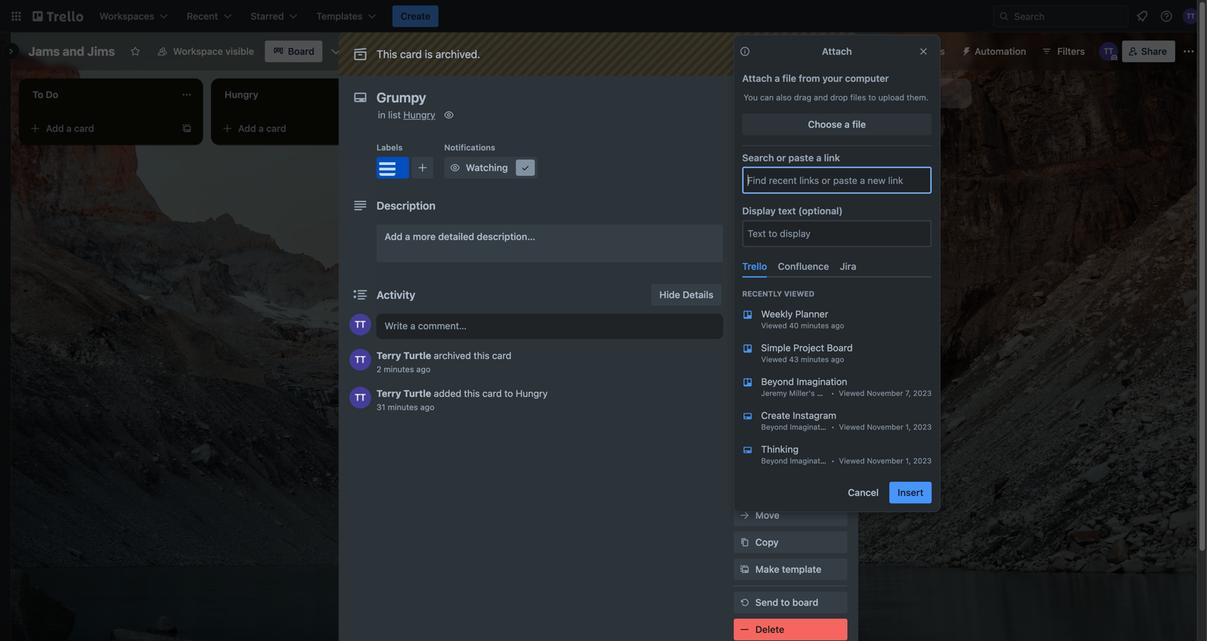 Task type: describe. For each thing, give the bounding box(es) containing it.
customize views image
[[329, 45, 343, 58]]

Board name text field
[[22, 41, 122, 62]]

november inside thinking beyond imagination • viewed november 1, 2023
[[867, 457, 903, 465]]

sm image for copy
[[738, 536, 751, 549]]

them.
[[907, 93, 929, 102]]

simple
[[761, 342, 791, 354]]

also
[[776, 93, 792, 102]]

ago inside terry turtle archived this card 2 minutes ago
[[416, 365, 431, 374]]

archived
[[434, 350, 471, 361]]

share button
[[1122, 41, 1175, 62]]

terry for added this card to hungry
[[377, 388, 401, 399]]

1 vertical spatial ups
[[762, 354, 778, 363]]

recently viewed list box
[[731, 302, 943, 471]]

project
[[793, 342, 824, 354]]

2 vertical spatial power-
[[776, 373, 808, 384]]

recently viewed
[[742, 290, 814, 298]]

custom fields button
[[734, 318, 847, 332]]

mark as good idea
[[755, 429, 839, 440]]

• inside thinking beyond imagination • viewed november 1, 2023
[[831, 457, 835, 465]]

thinking beyond imagination • viewed november 1, 2023
[[761, 444, 932, 465]]

trello
[[742, 261, 767, 272]]

terry for archived this card
[[377, 350, 401, 361]]

display text (optional)
[[742, 205, 843, 217]]

star or unstar board image
[[130, 46, 141, 57]]

more info image
[[740, 46, 750, 57]]

labels link
[[734, 179, 847, 200]]

turtle for added this card to hungry
[[403, 388, 431, 399]]

trello.card image
[[742, 411, 753, 422]]

members
[[755, 157, 797, 168]]

automation button
[[956, 41, 1034, 62]]

this card is archived.
[[377, 48, 480, 61]]

hungry inside terry turtle added this card to hungry 31 minutes ago
[[516, 388, 548, 399]]

add button button
[[734, 451, 847, 472]]

make template
[[755, 564, 821, 575]]

sm image for make template
[[738, 563, 751, 576]]

2023 inside beyond imagination "option"
[[913, 389, 932, 398]]

to right the files
[[868, 93, 876, 102]]

Search or paste a link field
[[744, 168, 930, 193]]

minutes inside weekly planner viewed 40 minutes ago
[[801, 321, 829, 330]]

40
[[789, 321, 799, 330]]

weekly planner option
[[731, 302, 943, 336]]

watching button
[[444, 157, 538, 179]]

sm image for watching
[[448, 161, 462, 175]]

drop
[[830, 93, 848, 102]]

workspace
[[817, 389, 855, 398]]

beyond imagination
[[761, 376, 847, 387]]

make
[[755, 564, 779, 575]]

planner
[[795, 309, 828, 320]]

1 vertical spatial and
[[814, 93, 828, 102]]

instagram
[[793, 410, 836, 421]]

viewed inside thinking beyond imagination • viewed november 1, 2023
[[839, 457, 865, 465]]

thinking option
[[731, 437, 943, 471]]

board inside simple project board viewed 43 minutes ago
[[827, 342, 853, 354]]

0 vertical spatial hungry
[[403, 109, 435, 120]]

sm image for members
[[738, 156, 751, 169]]

move link
[[734, 505, 847, 526]]

text
[[778, 205, 796, 217]]

search image
[[999, 11, 1010, 22]]

cancel button
[[840, 482, 887, 504]]

hide
[[659, 289, 680, 300]]

open information menu image
[[1160, 9, 1173, 23]]

watching
[[466, 162, 508, 173]]

cover link
[[734, 287, 847, 309]]

or
[[776, 152, 786, 163]]

archived.
[[435, 48, 480, 61]]

hide details
[[659, 289, 713, 300]]

2023 inside create instagram beyond imagination • viewed november 1, 2023
[[913, 423, 932, 432]]

minutes inside simple project board viewed 43 minutes ago
[[801, 355, 829, 364]]

attachment
[[755, 265, 808, 276]]

fields
[[793, 319, 819, 330]]

this for archived
[[474, 350, 490, 361]]

sm image right watching
[[519, 161, 532, 175]]

send to board
[[755, 597, 818, 608]]

add a more detailed description… link
[[377, 225, 723, 263]]

weekly
[[761, 309, 793, 320]]

good
[[793, 429, 817, 440]]

trello.board image
[[742, 377, 753, 388]]

move
[[755, 510, 780, 521]]

imagination inside create instagram beyond imagination • viewed november 1, 2023
[[790, 423, 831, 432]]

viewed inside beyond imagination "option"
[[839, 389, 865, 398]]

1, inside create instagram beyond imagination • viewed november 1, 2023
[[905, 423, 911, 432]]

31
[[377, 403, 385, 412]]

terry turtle added this card to hungry 31 minutes ago
[[377, 388, 548, 412]]

list inside button
[[869, 88, 883, 99]]

attachment button
[[734, 260, 847, 281]]

2 vertical spatial ups
[[808, 373, 825, 384]]

create instagram beyond imagination • viewed november 1, 2023
[[761, 410, 932, 432]]

0 notifications image
[[1134, 8, 1150, 24]]

ago inside terry turtle added this card to hungry 31 minutes ago
[[420, 403, 435, 412]]

as
[[780, 429, 791, 440]]

0 horizontal spatial power-
[[734, 354, 762, 363]]

card inside terry turtle archived this card 2 minutes ago
[[492, 350, 511, 361]]

2 horizontal spatial terry turtle (terryturtle) image
[[1183, 8, 1199, 24]]

you
[[744, 93, 758, 102]]

delete
[[755, 624, 784, 635]]

0 vertical spatial labels
[[377, 143, 403, 152]]

terry turtle archived this card 2 minutes ago
[[377, 350, 511, 374]]

ups inside button
[[927, 46, 945, 57]]

• inside beyond imagination "option"
[[831, 389, 835, 398]]

files
[[850, 93, 866, 102]]

workspace visible
[[173, 46, 254, 57]]

mark as good idea button
[[734, 424, 847, 445]]

workspace
[[173, 46, 223, 57]]

display
[[742, 205, 776, 217]]

link
[[824, 152, 840, 163]]

Display text (optional) field
[[744, 221, 930, 246]]

switch to… image
[[9, 9, 23, 23]]

custom
[[755, 319, 790, 330]]

jeremy
[[761, 389, 787, 398]]

turtle for archived this card
[[403, 350, 431, 361]]

to inside send to board link
[[781, 597, 790, 608]]

checklist link
[[734, 206, 847, 227]]

to inside terry turtle added this card to hungry 31 minutes ago
[[504, 388, 513, 399]]

hungry link
[[403, 109, 435, 120]]

attach for attach a file from your computer
[[742, 73, 772, 84]]

paste
[[788, 152, 814, 163]]

to up search
[[752, 137, 760, 147]]

activity
[[377, 289, 415, 301]]

close popover image
[[918, 46, 929, 57]]

hide details link
[[651, 284, 722, 306]]

another
[[832, 88, 867, 99]]

add inside "add power-ups" link
[[755, 373, 773, 384]]

in
[[378, 109, 386, 120]]

details
[[683, 289, 713, 300]]

file for choose
[[852, 119, 866, 130]]

create for create instagram beyond imagination • viewed november 1, 2023
[[761, 410, 790, 421]]

you can also drag and drop files to upload them.
[[744, 93, 929, 102]]

Write a comment text field
[[377, 314, 723, 338]]

1, inside thinking beyond imagination • viewed november 1, 2023
[[905, 457, 911, 465]]

visible
[[225, 46, 254, 57]]

attach for attach
[[822, 46, 852, 57]]

filters
[[1057, 46, 1085, 57]]



Task type: vqa. For each thing, say whether or not it's contained in the screenshot.
YOU CAN ALSO DRAG AND DROP FILES TO UPLOAD THEM.
yes



Task type: locate. For each thing, give the bounding box(es) containing it.
sm image inside labels link
[[738, 183, 751, 196]]

beyond inside thinking beyond imagination • viewed november 1, 2023
[[761, 457, 788, 465]]

1 vertical spatial labels
[[755, 184, 785, 195]]

list
[[869, 88, 883, 99], [388, 109, 401, 120]]

attach up you
[[742, 73, 772, 84]]

minutes right 2
[[384, 365, 414, 374]]

1 vertical spatial attach
[[742, 73, 772, 84]]

ago up simple project board option
[[831, 321, 844, 330]]

sm image right hungry link
[[442, 108, 456, 122]]

november inside create instagram beyond imagination • viewed november 1, 2023
[[867, 423, 903, 432]]

0 vertical spatial beyond
[[761, 376, 794, 387]]

• up "create instagram" option
[[831, 389, 835, 398]]

november left the 7,
[[867, 389, 903, 398]]

viewed up cancel
[[839, 457, 865, 465]]

0 vertical spatial terry turtle (terryturtle) image
[[1183, 8, 1199, 24]]

computer
[[845, 73, 889, 84]]

added
[[434, 388, 461, 399]]

0 vertical spatial automation
[[975, 46, 1026, 57]]

add power-ups
[[755, 373, 825, 384]]

simple project board option
[[731, 336, 943, 370]]

tab list containing trello
[[737, 255, 937, 278]]

list right the in
[[388, 109, 401, 120]]

and inside jams and jims "text field"
[[63, 44, 84, 59]]

and right drag
[[814, 93, 828, 102]]

1 vertical spatial beyond
[[761, 423, 788, 432]]

1,
[[905, 423, 911, 432], [905, 457, 911, 465]]

sm image down add to card
[[738, 156, 751, 169]]

checklist
[[755, 211, 797, 222]]

1 vertical spatial november
[[867, 423, 903, 432]]

2 terry from the top
[[377, 388, 401, 399]]

power- up trello.board image on the right of the page
[[734, 354, 762, 363]]

add a card for third 'add a card' 'button' from the right
[[46, 123, 94, 134]]

description…
[[477, 231, 535, 242]]

sm image up 'display'
[[738, 183, 751, 196]]

2 2023 from the top
[[913, 423, 932, 432]]

viewed inside weekly planner viewed 40 minutes ago
[[761, 321, 787, 330]]

to right "added"
[[504, 388, 513, 399]]

more
[[413, 231, 436, 242]]

0 horizontal spatial ups
[[762, 354, 778, 363]]

ups up them.
[[927, 46, 945, 57]]

workspace visible button
[[149, 41, 262, 62]]

choose a file element
[[742, 114, 932, 135]]

2 horizontal spatial ups
[[927, 46, 945, 57]]

0 vertical spatial turtle
[[403, 350, 431, 361]]

turtle up 2 minutes ago link
[[403, 350, 431, 361]]

0 vertical spatial imagination
[[797, 376, 847, 387]]

turtle
[[403, 350, 431, 361], [403, 388, 431, 399]]

0 vertical spatial file
[[782, 73, 796, 84]]

1 beyond from the top
[[761, 376, 794, 387]]

0 vertical spatial terry
[[377, 350, 401, 361]]

sm image left copy
[[738, 536, 751, 549]]

november inside beyond imagination "option"
[[867, 389, 903, 398]]

1 2023 from the top
[[913, 389, 932, 398]]

filters button
[[1037, 41, 1089, 62]]

• inside create instagram beyond imagination • viewed november 1, 2023
[[831, 423, 835, 432]]

1 vertical spatial power-
[[734, 354, 762, 363]]

dates button
[[734, 233, 847, 254]]

beyond
[[761, 376, 794, 387], [761, 423, 788, 432], [761, 457, 788, 465]]

create inside create instagram beyond imagination • viewed november 1, 2023
[[761, 410, 790, 421]]

sm image right close popover image
[[956, 41, 975, 60]]

ago
[[831, 321, 844, 330], [831, 355, 844, 364], [416, 365, 431, 374], [420, 403, 435, 412]]

viewed right idea
[[839, 423, 865, 432]]

show menu image
[[1182, 45, 1196, 58]]

31 minutes ago link
[[377, 403, 435, 412]]

sm image for checklist
[[738, 210, 751, 223]]

terry turtle (terryturtle) image
[[1183, 8, 1199, 24], [1099, 42, 1118, 61], [349, 349, 371, 371]]

tab list
[[737, 255, 937, 278]]

sm image inside make template link
[[738, 563, 751, 576]]

beyond inside "option"
[[761, 376, 794, 387]]

imagination inside "option"
[[797, 376, 847, 387]]

terry turtle (terryturtle) image right open information menu image
[[1183, 8, 1199, 24]]

sm image for labels
[[738, 183, 751, 196]]

sm image for move
[[738, 509, 751, 522]]

send to board link
[[734, 592, 847, 614]]

minutes down "project"
[[801, 355, 829, 364]]

attach a file from your computer
[[742, 73, 889, 84]]

sm image inside copy link
[[738, 536, 751, 549]]

terry inside terry turtle archived this card 2 minutes ago
[[377, 350, 401, 361]]

trello.board image for weekly
[[742, 310, 753, 320]]

2 vertical spatial november
[[867, 457, 903, 465]]

0 horizontal spatial add a card
[[46, 123, 94, 134]]

ups down simple
[[762, 354, 778, 363]]

create from template… image
[[181, 123, 192, 134]]

1 horizontal spatial attach
[[822, 46, 852, 57]]

3 add a card button from the left
[[409, 118, 560, 139]]

and left jims
[[63, 44, 84, 59]]

0 horizontal spatial hungry
[[403, 109, 435, 120]]

1 • from the top
[[831, 389, 835, 398]]

and
[[63, 44, 84, 59], [814, 93, 828, 102]]

2 beyond from the top
[[761, 423, 788, 432]]

2 vertical spatial imagination
[[790, 457, 831, 465]]

2 horizontal spatial add a card button
[[409, 118, 560, 139]]

create
[[401, 10, 430, 22], [761, 410, 790, 421]]

minutes inside terry turtle added this card to hungry 31 minutes ago
[[388, 403, 418, 412]]

color: blue, title: none image
[[377, 157, 409, 179]]

add inside add button button
[[755, 456, 773, 467]]

minutes inside terry turtle archived this card 2 minutes ago
[[384, 365, 414, 374]]

trello.card image
[[742, 445, 753, 456]]

template
[[782, 564, 821, 575]]

1 vertical spatial power-ups
[[734, 354, 778, 363]]

1 horizontal spatial board
[[827, 342, 853, 354]]

beyond imagination option
[[731, 370, 943, 404]]

terry up 31
[[377, 388, 401, 399]]

0 vertical spatial create
[[401, 10, 430, 22]]

3 • from the top
[[831, 457, 835, 465]]

automation inside button
[[975, 46, 1026, 57]]

0 vertical spatial 1,
[[905, 423, 911, 432]]

0 horizontal spatial create
[[401, 10, 430, 22]]

turtle inside terry turtle archived this card 2 minutes ago
[[403, 350, 431, 361]]

search or paste a link
[[742, 152, 840, 163]]

to
[[868, 93, 876, 102], [752, 137, 760, 147], [504, 388, 513, 399], [781, 597, 790, 608]]

beyond down the thinking at the bottom right
[[761, 457, 788, 465]]

1 vertical spatial imagination
[[790, 423, 831, 432]]

2 vertical spatial terry turtle (terryturtle) image
[[349, 349, 371, 371]]

1 horizontal spatial labels
[[755, 184, 785, 195]]

imagination up jeremy miller's workspace
[[797, 376, 847, 387]]

power- inside button
[[895, 46, 927, 57]]

power- up them.
[[895, 46, 927, 57]]

dates
[[755, 238, 781, 249]]

0 vertical spatial november
[[867, 389, 903, 398]]

1 vertical spatial create
[[761, 410, 790, 421]]

cover
[[755, 292, 782, 303]]

1 vertical spatial automation
[[734, 408, 780, 417]]

automation up mark
[[734, 408, 780, 417]]

jams and jims
[[28, 44, 115, 59]]

board
[[792, 597, 818, 608]]

viewed up planner
[[784, 290, 814, 298]]

trello.board image for simple
[[742, 343, 753, 354]]

file down the files
[[852, 119, 866, 130]]

idea
[[820, 429, 839, 440]]

1 november from the top
[[867, 389, 903, 398]]

2 horizontal spatial power-
[[895, 46, 927, 57]]

1 terry from the top
[[377, 350, 401, 361]]

jeremy miller's workspace
[[761, 389, 855, 398]]

beyond inside create instagram beyond imagination • viewed november 1, 2023
[[761, 423, 788, 432]]

sm image left checklist
[[738, 210, 751, 223]]

power-ups up them.
[[895, 46, 945, 57]]

2023 right the 7,
[[913, 389, 932, 398]]

0 horizontal spatial and
[[63, 44, 84, 59]]

sm image inside checklist link
[[738, 210, 751, 223]]

1 vertical spatial list
[[388, 109, 401, 120]]

sm image inside the members link
[[738, 156, 751, 169]]

0 horizontal spatial file
[[782, 73, 796, 84]]

2 vertical spatial beyond
[[761, 457, 788, 465]]

labels up color: blue, title: none image at the top of page
[[377, 143, 403, 152]]

2023 down • viewed november 7, 2023
[[913, 423, 932, 432]]

sm image left the make
[[738, 563, 751, 576]]

0 vertical spatial 2023
[[913, 389, 932, 398]]

confluence
[[778, 261, 829, 272]]

create inside button
[[401, 10, 430, 22]]

1 trello.board image from the top
[[742, 310, 753, 320]]

trello.board image
[[742, 310, 753, 320], [742, 343, 753, 354]]

0 vertical spatial power-ups
[[895, 46, 945, 57]]

trello.board image inside simple project board option
[[742, 343, 753, 354]]

sm image left cover
[[738, 291, 751, 304]]

this inside terry turtle archived this card 2 minutes ago
[[474, 350, 490, 361]]

board link
[[265, 41, 323, 62]]

1 horizontal spatial terry turtle (terryturtle) image
[[1099, 42, 1118, 61]]

3 add a card from the left
[[430, 123, 478, 134]]

primary element
[[0, 0, 1207, 32]]

insert button
[[890, 482, 932, 504]]

43
[[789, 355, 799, 364]]

0 horizontal spatial add a card button
[[24, 118, 176, 139]]

sm image inside cover link
[[738, 291, 751, 304]]

copy link
[[734, 532, 847, 553]]

terry up 2
[[377, 350, 401, 361]]

terry turtle (terryturtle) image right filters at the top right of the page
[[1099, 42, 1118, 61]]

1 vertical spatial •
[[831, 423, 835, 432]]

viewed inside create instagram beyond imagination • viewed november 1, 2023
[[839, 423, 865, 432]]

2 vertical spatial 2023
[[913, 457, 932, 465]]

turtle up '31 minutes ago' link
[[403, 388, 431, 399]]

can
[[760, 93, 774, 102]]

hungry
[[403, 109, 435, 120], [516, 388, 548, 399]]

send
[[755, 597, 778, 608]]

add inside add another list button
[[812, 88, 830, 99]]

imagination down good
[[790, 457, 831, 465]]

1 add a card button from the left
[[24, 118, 176, 139]]

from
[[799, 73, 820, 84]]

1 horizontal spatial add a card
[[238, 123, 286, 134]]

add to card
[[734, 137, 780, 147]]

description
[[377, 199, 436, 212]]

1 vertical spatial turtle
[[403, 388, 431, 399]]

1 horizontal spatial hungry
[[516, 388, 548, 399]]

0 vertical spatial this
[[474, 350, 490, 361]]

None text field
[[370, 85, 816, 110]]

trello.board image inside "weekly planner" option
[[742, 310, 753, 320]]

0 vertical spatial terry turtle (terryturtle) image
[[349, 314, 371, 336]]

minutes down planner
[[801, 321, 829, 330]]

imagination down instagram
[[790, 423, 831, 432]]

ago inside weekly planner viewed 40 minutes ago
[[831, 321, 844, 330]]

0 horizontal spatial automation
[[734, 408, 780, 417]]

miller's
[[789, 389, 815, 398]]

members link
[[734, 152, 847, 173]]

trello.board image left simple
[[742, 343, 753, 354]]

1 vertical spatial 2023
[[913, 423, 932, 432]]

file up the also
[[782, 73, 796, 84]]

terry turtle (terryturtle) image left 2
[[349, 349, 371, 371]]

0 horizontal spatial board
[[288, 46, 314, 57]]

1 add a card from the left
[[46, 123, 94, 134]]

ago up beyond imagination "option"
[[831, 355, 844, 364]]

trello.board image down recently
[[742, 310, 753, 320]]

choose a file
[[808, 119, 866, 130]]

1 horizontal spatial list
[[869, 88, 883, 99]]

1 vertical spatial trello.board image
[[742, 343, 753, 354]]

1 vertical spatial board
[[827, 342, 853, 354]]

1 vertical spatial terry turtle (terryturtle) image
[[349, 387, 371, 409]]

thinking
[[761, 444, 799, 455]]

attach up your
[[822, 46, 852, 57]]

this for added
[[464, 388, 480, 399]]

create button
[[392, 5, 439, 27]]

ups up jeremy miller's workspace
[[808, 373, 825, 384]]

2023 inside thinking beyond imagination • viewed november 1, 2023
[[913, 457, 932, 465]]

2 terry turtle (terryturtle) image from the top
[[349, 387, 371, 409]]

share
[[1141, 46, 1167, 57]]

1 horizontal spatial file
[[852, 119, 866, 130]]

0 horizontal spatial attach
[[742, 73, 772, 84]]

power-
[[895, 46, 927, 57], [734, 354, 762, 363], [776, 373, 808, 384]]

automation down search icon
[[975, 46, 1026, 57]]

0 vertical spatial and
[[63, 44, 84, 59]]

1 vertical spatial this
[[464, 388, 480, 399]]

button
[[776, 456, 805, 467]]

viewed up create instagram beyond imagination • viewed november 1, 2023
[[839, 389, 865, 398]]

2 vertical spatial •
[[831, 457, 835, 465]]

2 add a card button from the left
[[217, 118, 368, 139]]

2023
[[913, 389, 932, 398], [913, 423, 932, 432], [913, 457, 932, 465]]

1 vertical spatial file
[[852, 119, 866, 130]]

beyond up jeremy
[[761, 376, 794, 387]]

2 trello.board image from the top
[[742, 343, 753, 354]]

add a card for second 'add a card' 'button' from the right
[[238, 123, 286, 134]]

Search field
[[1010, 6, 1128, 26]]

2 • from the top
[[831, 423, 835, 432]]

2
[[377, 365, 381, 374]]

to right send
[[781, 597, 790, 608]]

1 horizontal spatial create
[[761, 410, 790, 421]]

2 add a card from the left
[[238, 123, 286, 134]]

3 2023 from the top
[[913, 457, 932, 465]]

file for attach
[[782, 73, 796, 84]]

sm image for cover
[[738, 291, 751, 304]]

this right "added"
[[464, 388, 480, 399]]

1 horizontal spatial ups
[[808, 373, 825, 384]]

power- up miller's
[[776, 373, 808, 384]]

sm image
[[956, 41, 975, 60], [448, 161, 462, 175], [519, 161, 532, 175], [738, 183, 751, 196], [738, 210, 751, 223], [738, 291, 751, 304], [738, 563, 751, 576], [738, 596, 751, 610], [738, 623, 751, 637]]

sm image left the delete
[[738, 623, 751, 637]]

1 horizontal spatial automation
[[975, 46, 1026, 57]]

board
[[288, 46, 314, 57], [827, 342, 853, 354]]

1, up insert
[[905, 457, 911, 465]]

ago inside simple project board viewed 43 minutes ago
[[831, 355, 844, 364]]

•
[[831, 389, 835, 398], [831, 423, 835, 432], [831, 457, 835, 465]]

2023 up insert
[[913, 457, 932, 465]]

1 horizontal spatial power-ups
[[895, 46, 945, 57]]

sm image inside the move link
[[738, 509, 751, 522]]

• down idea
[[831, 457, 835, 465]]

1 horizontal spatial and
[[814, 93, 828, 102]]

1, down the 7,
[[905, 423, 911, 432]]

1 vertical spatial hungry
[[516, 388, 548, 399]]

list down computer
[[869, 88, 883, 99]]

jira
[[840, 261, 856, 272]]

1 turtle from the top
[[403, 350, 431, 361]]

terry turtle (terryturtle) image
[[349, 314, 371, 336], [349, 387, 371, 409]]

power-ups inside power-ups button
[[895, 46, 945, 57]]

add another list
[[812, 88, 883, 99]]

sm image inside delete link
[[738, 623, 751, 637]]

sm image left send
[[738, 596, 751, 610]]

november up cancel
[[867, 457, 903, 465]]

delete link
[[734, 619, 847, 641]]

turtle inside terry turtle added this card to hungry 31 minutes ago
[[403, 388, 431, 399]]

1 vertical spatial terry
[[377, 388, 401, 399]]

viewed down weekly
[[761, 321, 787, 330]]

create for create
[[401, 10, 430, 22]]

power-ups button
[[868, 41, 953, 62]]

sm image down actions
[[738, 509, 751, 522]]

viewed down simple
[[761, 355, 787, 364]]

board down "weekly planner" option
[[827, 342, 853, 354]]

create up mark
[[761, 410, 790, 421]]

2 turtle from the top
[[403, 388, 431, 399]]

in list hungry
[[378, 109, 435, 120]]

cancel
[[848, 487, 879, 498]]

viewed inside simple project board viewed 43 minutes ago
[[761, 355, 787, 364]]

0 horizontal spatial labels
[[377, 143, 403, 152]]

1 1, from the top
[[905, 423, 911, 432]]

sm image
[[442, 108, 456, 122], [738, 156, 751, 169], [738, 509, 751, 522], [738, 536, 751, 549]]

(optional)
[[798, 205, 843, 217]]

0 horizontal spatial list
[[388, 109, 401, 120]]

sm image down notifications in the left of the page
[[448, 161, 462, 175]]

beyond up the thinking at the bottom right
[[761, 423, 788, 432]]

this inside terry turtle added this card to hungry 31 minutes ago
[[464, 388, 480, 399]]

this
[[377, 48, 397, 61]]

1 horizontal spatial add a card button
[[217, 118, 368, 139]]

1 vertical spatial 1,
[[905, 457, 911, 465]]

2 november from the top
[[867, 423, 903, 432]]

0 vertical spatial list
[[869, 88, 883, 99]]

sm image inside send to board link
[[738, 596, 751, 610]]

0 vertical spatial ups
[[927, 46, 945, 57]]

2 horizontal spatial add a card
[[430, 123, 478, 134]]

add
[[812, 88, 830, 99], [46, 123, 64, 134], [238, 123, 256, 134], [430, 123, 448, 134], [734, 137, 750, 147], [385, 231, 403, 242], [755, 373, 773, 384], [755, 456, 773, 467]]

sm image for delete
[[738, 623, 751, 637]]

board left customize views icon
[[288, 46, 314, 57]]

0 horizontal spatial terry turtle (terryturtle) image
[[349, 349, 371, 371]]

0 horizontal spatial power-ups
[[734, 354, 778, 363]]

is
[[425, 48, 433, 61]]

sm image inside 'automation' button
[[956, 41, 975, 60]]

3 beyond from the top
[[761, 457, 788, 465]]

add a card for first 'add a card' 'button' from right
[[430, 123, 478, 134]]

terry inside terry turtle added this card to hungry 31 minutes ago
[[377, 388, 401, 399]]

labels up 'display'
[[755, 184, 785, 195]]

jims
[[87, 44, 115, 59]]

1 terry turtle (terryturtle) image from the top
[[349, 314, 371, 336]]

2 1, from the top
[[905, 457, 911, 465]]

0 vertical spatial attach
[[822, 46, 852, 57]]

add inside add a more detailed description… link
[[385, 231, 403, 242]]

actions
[[734, 491, 764, 500]]

1 horizontal spatial power-
[[776, 373, 808, 384]]

ago down "added"
[[420, 403, 435, 412]]

0 vertical spatial trello.board image
[[742, 310, 753, 320]]

• down instagram
[[831, 423, 835, 432]]

minutes
[[801, 321, 829, 330], [801, 355, 829, 364], [384, 365, 414, 374], [388, 403, 418, 412]]

1 vertical spatial terry turtle (terryturtle) image
[[1099, 42, 1118, 61]]

0 vertical spatial board
[[288, 46, 314, 57]]

add a more detailed description…
[[385, 231, 535, 242]]

ago up '31 minutes ago' link
[[416, 365, 431, 374]]

card
[[400, 48, 422, 61], [74, 123, 94, 134], [266, 123, 286, 134], [458, 123, 478, 134], [762, 137, 780, 147], [492, 350, 511, 361], [482, 388, 502, 399]]

sm image for automation
[[956, 41, 975, 60]]

card inside terry turtle added this card to hungry 31 minutes ago
[[482, 388, 502, 399]]

0 vertical spatial •
[[831, 389, 835, 398]]

custom fields
[[755, 319, 819, 330]]

0 vertical spatial power-
[[895, 46, 927, 57]]

november down • viewed november 7, 2023
[[867, 423, 903, 432]]

ups
[[927, 46, 945, 57], [762, 354, 778, 363], [808, 373, 825, 384]]

imagination inside thinking beyond imagination • viewed november 1, 2023
[[790, 457, 831, 465]]

this right archived
[[474, 350, 490, 361]]

create instagram option
[[731, 404, 943, 437]]

add another list button
[[788, 78, 972, 108]]

power-ups down simple
[[734, 354, 778, 363]]

3 november from the top
[[867, 457, 903, 465]]

create up the this card is archived.
[[401, 10, 430, 22]]

sm image for send to board
[[738, 596, 751, 610]]

minutes right 31
[[388, 403, 418, 412]]



